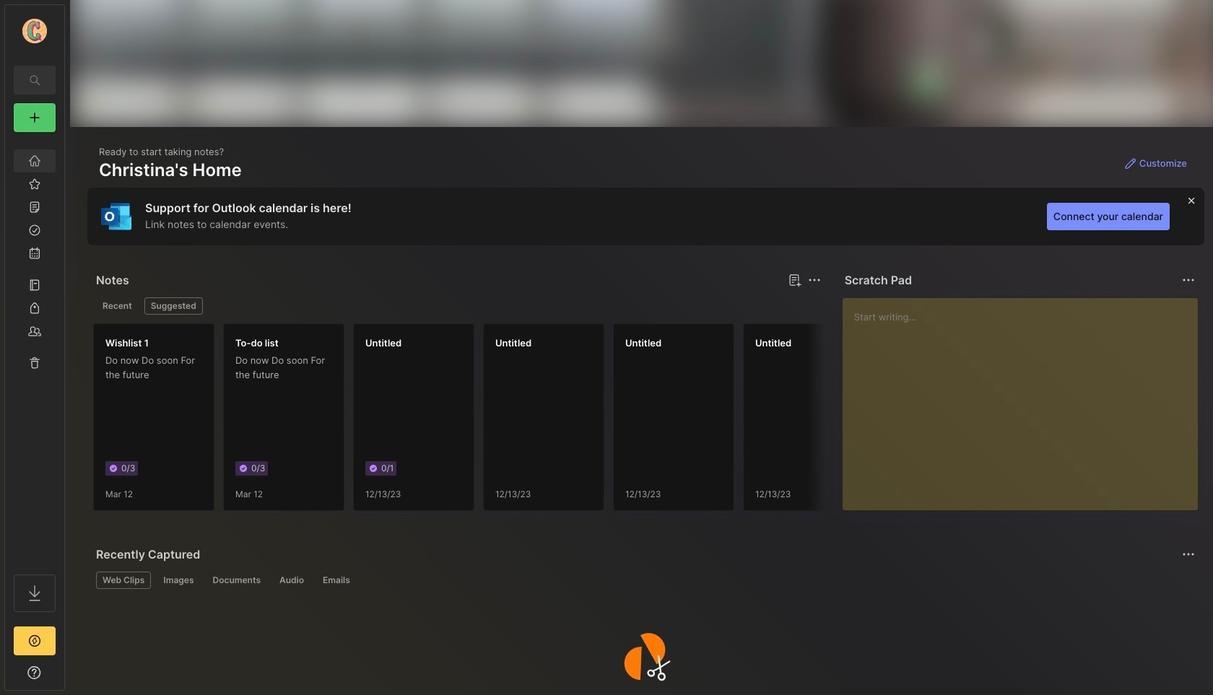 Task type: vqa. For each thing, say whether or not it's contained in the screenshot.
second tab list from the bottom
yes



Task type: locate. For each thing, give the bounding box(es) containing it.
tree
[[5, 141, 64, 562]]

0 horizontal spatial more actions image
[[806, 272, 823, 289]]

1 vertical spatial tab list
[[96, 572, 1193, 589]]

More actions field
[[804, 270, 825, 290], [1179, 270, 1199, 290]]

more actions image
[[806, 272, 823, 289], [1180, 272, 1198, 289]]

more actions image for 1st more actions field
[[806, 272, 823, 289]]

1 horizontal spatial more actions field
[[1179, 270, 1199, 290]]

tab
[[96, 298, 139, 315], [144, 298, 203, 315], [96, 572, 151, 589], [157, 572, 200, 589], [206, 572, 267, 589], [273, 572, 311, 589], [316, 572, 357, 589]]

2 more actions image from the left
[[1180, 272, 1198, 289]]

0 horizontal spatial more actions field
[[804, 270, 825, 290]]

2 tab list from the top
[[96, 572, 1193, 589]]

upgrade image
[[26, 633, 43, 650]]

tab list
[[96, 298, 819, 315], [96, 572, 1193, 589]]

1 horizontal spatial more actions image
[[1180, 272, 1198, 289]]

1 more actions image from the left
[[806, 272, 823, 289]]

edit search image
[[26, 72, 43, 89]]

home image
[[27, 154, 42, 168]]

0 vertical spatial tab list
[[96, 298, 819, 315]]

row group
[[93, 324, 1003, 520]]



Task type: describe. For each thing, give the bounding box(es) containing it.
1 more actions field from the left
[[804, 270, 825, 290]]

click to expand image
[[63, 669, 74, 686]]

account image
[[22, 19, 47, 43]]

Start writing… text field
[[854, 298, 1198, 499]]

tree inside main element
[[5, 141, 64, 562]]

WHAT'S NEW field
[[5, 662, 64, 685]]

more actions image for 2nd more actions field from the left
[[1180, 272, 1198, 289]]

2 more actions field from the left
[[1179, 270, 1199, 290]]

main element
[[0, 0, 69, 696]]

1 tab list from the top
[[96, 298, 819, 315]]

Account field
[[5, 17, 64, 46]]



